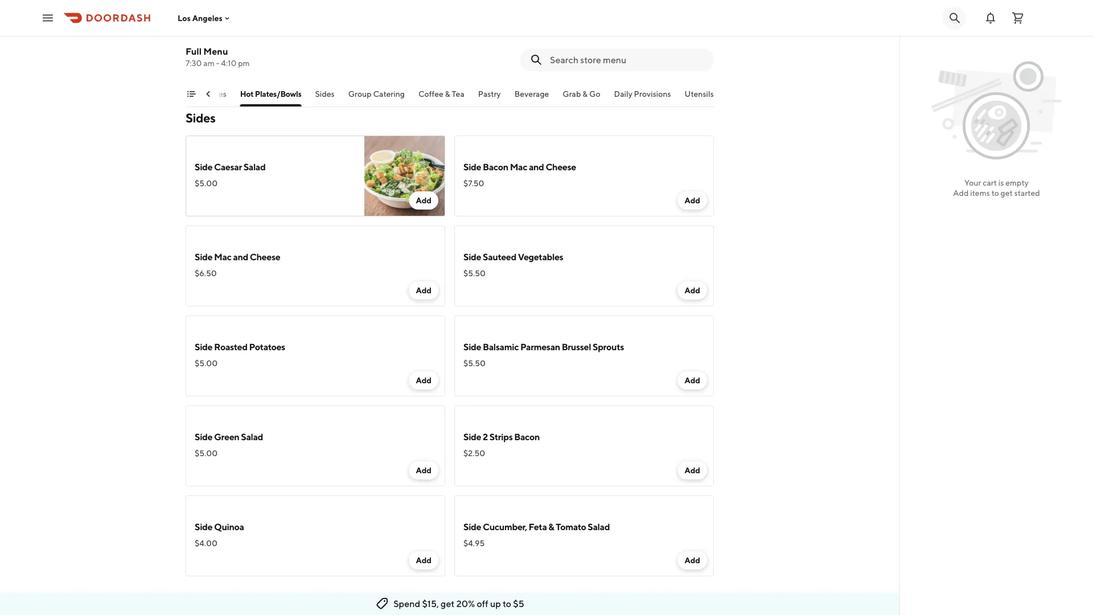 Task type: describe. For each thing, give the bounding box(es) containing it.
add for side green salad
[[416, 466, 432, 475]]

smoked
[[493, 26, 523, 35]]

bbq brisket plate image
[[633, 0, 714, 77]]

1 vertical spatial 2
[[483, 431, 488, 442]]

hot plates/bowls
[[240, 89, 302, 99]]

$5.00 for green
[[195, 449, 218, 458]]

avocado
[[235, 60, 265, 69]]

spicy
[[293, 60, 312, 69]]

los angeles
[[178, 13, 223, 23]]

caesar
[[214, 161, 242, 172]]

los
[[178, 13, 191, 23]]

add for side balsamic parmesan brussel sprouts
[[685, 376, 701, 385]]

1 vertical spatial get
[[441, 598, 455, 609]]

side mac and cheese
[[195, 251, 280, 262]]

2 vertical spatial and
[[233, 251, 248, 262]]

provisions
[[635, 89, 672, 99]]

side roasted potatoes
[[195, 341, 285, 352]]

brussel
[[269, 49, 295, 58]]

0 horizontal spatial sides
[[186, 110, 215, 125]]

warm vegetable quinoa bowl image
[[365, 0, 445, 77]]

daily provisions button
[[615, 88, 672, 107]]

sprouts
[[593, 341, 624, 352]]

spend
[[394, 598, 420, 609]]

scroll menu navigation left image
[[204, 89, 213, 99]]

$5
[[513, 598, 524, 609]]

1 vertical spatial tomato
[[556, 521, 586, 532]]

full menu 7:30 am - 4:10 pm
[[186, 46, 250, 68]]

brisket,
[[544, 26, 571, 35]]

started
[[1015, 188, 1040, 198]]

roasted inside warm vegetable quinoa bowl garlic roasted tomato quinoa, topped with sautéed zucchini, mushroom, onions, peppers, potato and brussel sprouts, served with sliced avocado & fresh spicy salsa.
[[218, 26, 248, 35]]

potato
[[228, 49, 252, 58]]

2 inside 14 hour smoked bbq brisket, with choice of 2 sides
[[464, 37, 468, 47]]

los angeles button
[[178, 13, 232, 23]]

daily
[[615, 89, 633, 99]]

your
[[965, 178, 982, 187]]

tomato inside warm vegetable quinoa bowl garlic roasted tomato quinoa, topped with sautéed zucchini, mushroom, onions, peppers, potato and brussel sprouts, served with sliced avocado & fresh spicy salsa.
[[250, 26, 277, 35]]

vegetable
[[221, 11, 263, 22]]

of
[[616, 26, 623, 35]]

& inside warm vegetable quinoa bowl garlic roasted tomato quinoa, topped with sautéed zucchini, mushroom, onions, peppers, potato and brussel sprouts, served with sliced avocado & fresh spicy salsa.
[[267, 60, 272, 69]]

bowl
[[296, 11, 316, 22]]

sandwiches
[[184, 89, 227, 99]]

side bacon mac and cheese
[[464, 161, 576, 172]]

vegetables
[[518, 251, 564, 262]]

choice
[[590, 26, 614, 35]]

beverage
[[515, 89, 550, 99]]

add button for and
[[409, 281, 439, 300]]

& left tea
[[445, 89, 451, 99]]

& left go in the right of the page
[[583, 89, 588, 99]]

sliced
[[212, 60, 233, 69]]

angeles
[[192, 13, 223, 23]]

add button for feta
[[678, 551, 707, 570]]

add for side quinoa
[[416, 556, 432, 565]]

get inside your cart is empty add items to get started
[[1001, 188, 1013, 198]]

1 horizontal spatial cheese
[[546, 161, 576, 172]]

sautéed
[[195, 37, 224, 47]]

plates/bowls
[[255, 89, 302, 99]]

-
[[216, 58, 220, 68]]

garlic
[[195, 26, 216, 35]]

menu
[[204, 46, 228, 57]]

green
[[214, 431, 239, 442]]

side sauteed vegetables
[[464, 251, 564, 262]]

to for items
[[992, 188, 999, 198]]

notification bell image
[[984, 11, 998, 25]]

add button for potatoes
[[409, 371, 439, 390]]

0 horizontal spatial cheese
[[250, 251, 280, 262]]

brussel
[[562, 341, 591, 352]]

side caesar salad
[[195, 161, 266, 172]]

balsamic
[[483, 341, 519, 352]]

warm
[[195, 11, 219, 22]]

14
[[464, 26, 472, 35]]

$5.50 for balsamic
[[464, 359, 486, 368]]

add inside your cart is empty add items to get started
[[954, 188, 969, 198]]

side for side roasted potatoes
[[195, 341, 213, 352]]

side for side cucumber, feta & tomato salad
[[464, 521, 481, 532]]

$15,
[[422, 598, 439, 609]]

add button for parmesan
[[678, 371, 707, 390]]

20%
[[457, 598, 475, 609]]

salsa.
[[314, 60, 333, 69]]

side quinoa
[[195, 521, 244, 532]]

grab & go
[[563, 89, 601, 99]]

warm vegetable quinoa bowl garlic roasted tomato quinoa, topped with sautéed zucchini, mushroom, onions, peppers, potato and brussel sprouts, served with sliced avocado & fresh spicy salsa.
[[195, 11, 353, 69]]

full
[[186, 46, 202, 57]]

side green salad
[[195, 431, 263, 442]]

side balsamic parmesan brussel sprouts
[[464, 341, 624, 352]]

feta
[[529, 521, 547, 532]]

utensils button
[[685, 88, 714, 107]]

potatoes
[[249, 341, 285, 352]]

0 vertical spatial bacon
[[483, 161, 509, 172]]

1 horizontal spatial bacon
[[514, 431, 540, 442]]

side for side 2 strips bacon
[[464, 431, 481, 442]]

sauteed
[[483, 251, 517, 262]]

1 vertical spatial quinoa
[[214, 521, 244, 532]]

side for side sauteed vegetables
[[464, 251, 481, 262]]

0 vertical spatial mac
[[510, 161, 527, 172]]

topped
[[309, 26, 335, 35]]

strips
[[490, 431, 513, 442]]

pastry
[[479, 89, 501, 99]]

onions,
[[301, 37, 327, 47]]

side caesar salad image
[[365, 136, 445, 216]]

sandwiches button
[[184, 88, 227, 107]]

side cucumber, feta & tomato salad
[[464, 521, 610, 532]]

am
[[203, 58, 215, 68]]

add for side bacon mac and cheese
[[685, 196, 701, 205]]

side for side quinoa
[[195, 521, 213, 532]]

salad for side green salad
[[241, 431, 263, 442]]

quinoa,
[[279, 26, 307, 35]]

go
[[590, 89, 601, 99]]

tea
[[452, 89, 465, 99]]

side for side mac and cheese
[[195, 251, 213, 262]]

Item Search search field
[[550, 54, 705, 66]]

add button for strips
[[678, 461, 707, 480]]

1 horizontal spatial with
[[337, 26, 353, 35]]



Task type: vqa. For each thing, say whether or not it's contained in the screenshot.
"is"
yes



Task type: locate. For each thing, give the bounding box(es) containing it.
cucumber,
[[483, 521, 527, 532]]

1 vertical spatial $5.50
[[464, 359, 486, 368]]

group catering button
[[349, 88, 405, 107]]

1 horizontal spatial to
[[992, 188, 999, 198]]

0 horizontal spatial get
[[441, 598, 455, 609]]

roasted left potatoes
[[214, 341, 248, 352]]

hot
[[240, 89, 254, 99]]

sides
[[470, 37, 488, 47]]

add for side mac and cheese
[[416, 286, 432, 295]]

0 vertical spatial 2
[[464, 37, 468, 47]]

7:30
[[186, 58, 202, 68]]

0 vertical spatial get
[[1001, 188, 1013, 198]]

group catering
[[349, 89, 405, 99]]

bacon up $7.50
[[483, 161, 509, 172]]

with right topped
[[337, 26, 353, 35]]

2 vertical spatial salad
[[588, 521, 610, 532]]

&
[[267, 60, 272, 69], [445, 89, 451, 99], [583, 89, 588, 99], [549, 521, 554, 532]]

0 horizontal spatial with
[[195, 60, 211, 69]]

to for up
[[503, 598, 512, 609]]

$5.50
[[464, 269, 486, 278], [464, 359, 486, 368]]

$5.50 down balsamic
[[464, 359, 486, 368]]

side
[[195, 161, 213, 172], [464, 161, 481, 172], [195, 251, 213, 262], [464, 251, 481, 262], [195, 341, 213, 352], [464, 341, 481, 352], [195, 431, 213, 442], [464, 431, 481, 442], [195, 521, 213, 532], [464, 521, 481, 532]]

2 horizontal spatial with
[[573, 26, 588, 35]]

tomato up mushroom,
[[250, 26, 277, 35]]

zucchini,
[[225, 37, 257, 47]]

1 vertical spatial sides
[[186, 110, 215, 125]]

$7.50
[[464, 179, 484, 188]]

0 horizontal spatial quinoa
[[214, 521, 244, 532]]

2 $5.50 from the top
[[464, 359, 486, 368]]

1 horizontal spatial quinoa
[[264, 11, 294, 22]]

0 vertical spatial quinoa
[[264, 11, 294, 22]]

1 horizontal spatial mac
[[510, 161, 527, 172]]

0 vertical spatial $5.50
[[464, 269, 486, 278]]

0 vertical spatial tomato
[[250, 26, 277, 35]]

tomato
[[250, 26, 277, 35], [556, 521, 586, 532]]

side 2 strips bacon
[[464, 431, 540, 442]]

coffee
[[419, 89, 444, 99]]

$5.00 down green
[[195, 449, 218, 458]]

roasted
[[218, 26, 248, 35], [214, 341, 248, 352]]

with inside 14 hour smoked bbq brisket, with choice of 2 sides
[[573, 26, 588, 35]]

add button for mac
[[678, 191, 707, 210]]

items
[[971, 188, 990, 198]]

with left choice
[[573, 26, 588, 35]]

grab
[[563, 89, 582, 99]]

coffee & tea
[[419, 89, 465, 99]]

is
[[999, 178, 1004, 187]]

2 left strips at the bottom of the page
[[483, 431, 488, 442]]

side for side bacon mac and cheese
[[464, 161, 481, 172]]

1 horizontal spatial and
[[254, 49, 267, 58]]

1 vertical spatial $5.00
[[195, 359, 218, 368]]

$15.95
[[195, 51, 219, 60]]

tomato right feta
[[556, 521, 586, 532]]

sprouts,
[[296, 49, 325, 58]]

empty
[[1006, 178, 1029, 187]]

add for side sauteed vegetables
[[685, 286, 701, 295]]

1 horizontal spatial tomato
[[556, 521, 586, 532]]

$4.00
[[195, 539, 218, 548]]

cart
[[983, 178, 997, 187]]

1 vertical spatial cheese
[[250, 251, 280, 262]]

peppers,
[[195, 49, 226, 58]]

sides button
[[315, 88, 335, 107]]

$5.00
[[195, 179, 218, 188], [195, 359, 218, 368], [195, 449, 218, 458]]

1 vertical spatial mac
[[214, 251, 232, 262]]

2 down '14'
[[464, 37, 468, 47]]

$5.00 down caesar
[[195, 179, 218, 188]]

open menu image
[[41, 11, 55, 25]]

0 vertical spatial cheese
[[546, 161, 576, 172]]

bbq
[[524, 26, 542, 35]]

get down is
[[1001, 188, 1013, 198]]

sides down salsa. in the left top of the page
[[315, 89, 335, 99]]

$5.00 down side roasted potatoes
[[195, 359, 218, 368]]

served
[[327, 49, 351, 58]]

catering
[[374, 89, 405, 99]]

$4.95
[[464, 539, 485, 548]]

salad
[[244, 161, 266, 172], [241, 431, 263, 442], [588, 521, 610, 532]]

0 horizontal spatial bacon
[[483, 161, 509, 172]]

add for side 2 strips bacon
[[685, 466, 701, 475]]

0 horizontal spatial and
[[233, 251, 248, 262]]

1 vertical spatial and
[[529, 161, 544, 172]]

group
[[349, 89, 372, 99]]

1 horizontal spatial 2
[[483, 431, 488, 442]]

add for side cucumber, feta & tomato salad
[[685, 556, 701, 565]]

0 vertical spatial salad
[[244, 161, 266, 172]]

quinoa inside warm vegetable quinoa bowl garlic roasted tomato quinoa, topped with sautéed zucchini, mushroom, onions, peppers, potato and brussel sprouts, served with sliced avocado & fresh spicy salsa.
[[264, 11, 294, 22]]

$6.50
[[195, 269, 217, 278]]

1 horizontal spatial sides
[[315, 89, 335, 99]]

cheese
[[546, 161, 576, 172], [250, 251, 280, 262]]

$2.50
[[464, 449, 485, 458]]

to down cart
[[992, 188, 999, 198]]

add button for vegetables
[[678, 281, 707, 300]]

0 vertical spatial to
[[992, 188, 999, 198]]

0 vertical spatial roasted
[[218, 26, 248, 35]]

get right $15,
[[441, 598, 455, 609]]

$5.00 for roasted
[[195, 359, 218, 368]]

0 vertical spatial sides
[[315, 89, 335, 99]]

roasted up zucchini,
[[218, 26, 248, 35]]

& left fresh
[[267, 60, 272, 69]]

your cart is empty add items to get started
[[954, 178, 1040, 198]]

quinoa
[[264, 11, 294, 22], [214, 521, 244, 532]]

3 $5.00 from the top
[[195, 449, 218, 458]]

0 vertical spatial and
[[254, 49, 267, 58]]

2
[[464, 37, 468, 47], [483, 431, 488, 442]]

2 $5.00 from the top
[[195, 359, 218, 368]]

1 vertical spatial roasted
[[214, 341, 248, 352]]

side for side balsamic parmesan brussel sprouts
[[464, 341, 481, 352]]

side for side green salad
[[195, 431, 213, 442]]

to inside your cart is empty add items to get started
[[992, 188, 999, 198]]

2 horizontal spatial and
[[529, 161, 544, 172]]

add for side roasted potatoes
[[416, 376, 432, 385]]

utensils
[[685, 89, 714, 99]]

$5.50 for sauteed
[[464, 269, 486, 278]]

0 vertical spatial $5.00
[[195, 179, 218, 188]]

to right up
[[503, 598, 512, 609]]

14 hour smoked bbq brisket, with choice of 2 sides
[[464, 26, 623, 47]]

mushroom,
[[259, 37, 299, 47]]

1 vertical spatial to
[[503, 598, 512, 609]]

1 vertical spatial bacon
[[514, 431, 540, 442]]

salad for side caesar salad
[[244, 161, 266, 172]]

quinoa up $4.00 on the bottom of the page
[[214, 521, 244, 532]]

and inside warm vegetable quinoa bowl garlic roasted tomato quinoa, topped with sautéed zucchini, mushroom, onions, peppers, potato and brussel sprouts, served with sliced avocado & fresh spicy salsa.
[[254, 49, 267, 58]]

quinoa up quinoa,
[[264, 11, 294, 22]]

2 vertical spatial $5.00
[[195, 449, 218, 458]]

fresh
[[274, 60, 292, 69]]

parmesan
[[521, 341, 560, 352]]

$5.00 for caesar
[[195, 179, 218, 188]]

daily provisions
[[615, 89, 672, 99]]

1 $5.50 from the top
[[464, 269, 486, 278]]

0 items, open order cart image
[[1012, 11, 1025, 25]]

0 horizontal spatial tomato
[[250, 26, 277, 35]]

1 vertical spatial salad
[[241, 431, 263, 442]]

to
[[992, 188, 999, 198], [503, 598, 512, 609]]

1 horizontal spatial get
[[1001, 188, 1013, 198]]

0 horizontal spatial mac
[[214, 251, 232, 262]]

& right feta
[[549, 521, 554, 532]]

mac
[[510, 161, 527, 172], [214, 251, 232, 262]]

show menu categories image
[[187, 89, 196, 99]]

grab & go button
[[563, 88, 601, 107]]

pastry button
[[479, 88, 501, 107]]

side for side caesar salad
[[195, 161, 213, 172]]

coffee & tea button
[[419, 88, 465, 107]]

pm
[[238, 58, 250, 68]]

add button for salad
[[409, 461, 439, 480]]

sides down sandwiches button at top
[[186, 110, 215, 125]]

with down peppers,
[[195, 60, 211, 69]]

bacon right strips at the bottom of the page
[[514, 431, 540, 442]]

off
[[477, 598, 489, 609]]

0 horizontal spatial to
[[503, 598, 512, 609]]

1 $5.00 from the top
[[195, 179, 218, 188]]

0 horizontal spatial 2
[[464, 37, 468, 47]]

$5.50 down sauteed at the left of the page
[[464, 269, 486, 278]]

up
[[490, 598, 501, 609]]



